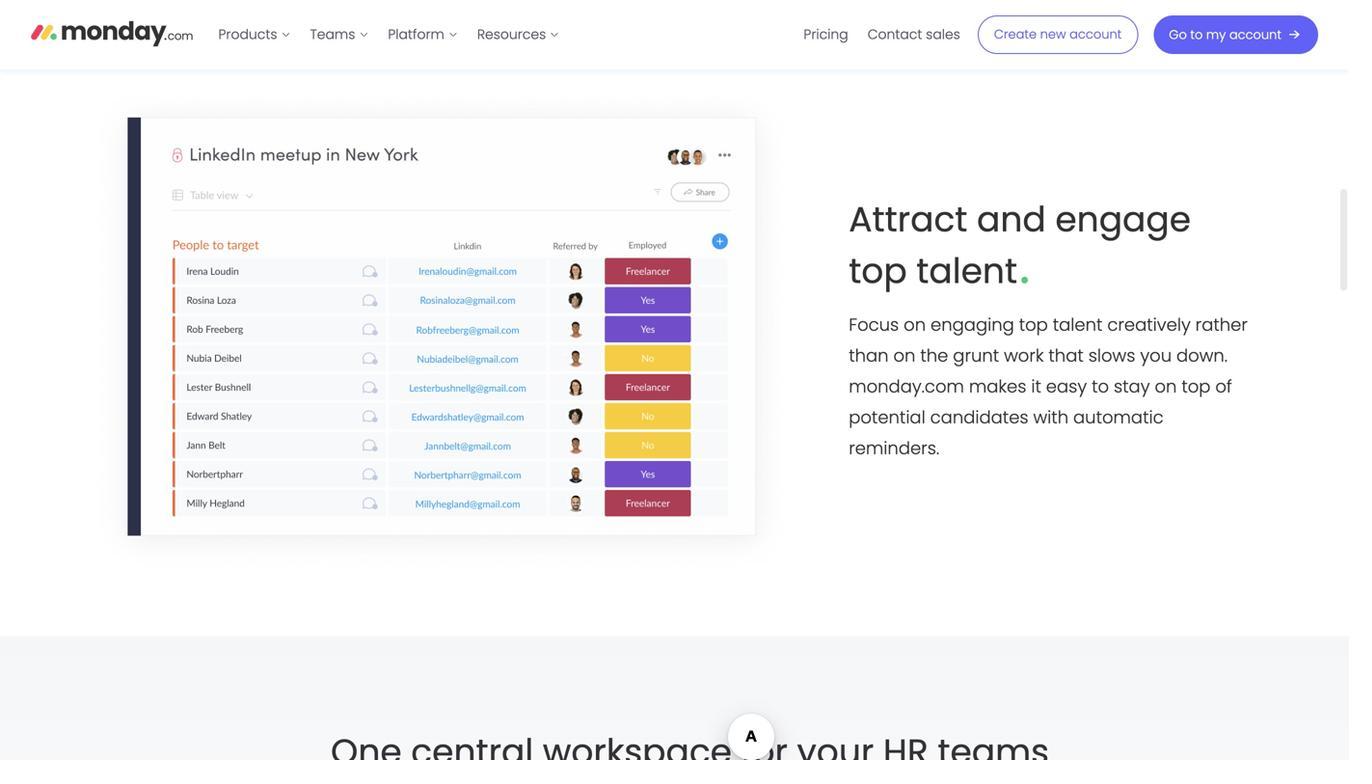 Task type: describe. For each thing, give the bounding box(es) containing it.
makes
[[969, 374, 1027, 399]]

top for focus
[[1019, 313, 1048, 337]]

a monday.com board for managing a recruiting event image
[[93, 86, 791, 575]]

automatic
[[1074, 405, 1164, 430]]

focus on engaging top talent creatively rather than on the grunt work that slows you down. monday.com makes it easy to stay on top of potential candidates with automatic reminders.
[[849, 313, 1248, 461]]

easy
[[1046, 374, 1087, 399]]

than
[[849, 344, 889, 368]]

go
[[1169, 26, 1187, 43]]

rather
[[1196, 313, 1248, 337]]

create
[[994, 26, 1037, 43]]

2 vertical spatial on
[[1155, 374, 1177, 399]]

you
[[1140, 344, 1172, 368]]

down.
[[1177, 344, 1228, 368]]

monday.com logo image
[[31, 13, 193, 53]]

my
[[1207, 26, 1226, 43]]

go to my account button
[[1154, 15, 1319, 54]]

work
[[1004, 344, 1044, 368]]

to inside go to my account button
[[1191, 26, 1203, 43]]

products link
[[209, 19, 300, 50]]

list containing products
[[209, 0, 569, 69]]

attract
[[849, 195, 968, 244]]

list containing pricing
[[794, 0, 970, 69]]

platform link
[[378, 19, 468, 50]]

talent for engaging
[[1053, 313, 1103, 337]]

slows
[[1089, 344, 1136, 368]]

attract and engage top talent
[[849, 195, 1191, 295]]

1 horizontal spatial account
[[1230, 26, 1282, 43]]

1 vertical spatial on
[[894, 344, 916, 368]]

sales
[[926, 25, 961, 44]]

create new account
[[994, 26, 1122, 43]]

contact
[[868, 25, 922, 44]]

of
[[1216, 374, 1233, 399]]

reminders.
[[849, 436, 940, 461]]

contact sales
[[868, 25, 961, 44]]

and
[[977, 195, 1046, 244]]

grunt
[[953, 344, 999, 368]]



Task type: locate. For each thing, give the bounding box(es) containing it.
top left of
[[1182, 374, 1211, 399]]

talent up that
[[1053, 313, 1103, 337]]

talent up engaging
[[917, 247, 1018, 295]]

focus
[[849, 313, 899, 337]]

0 horizontal spatial account
[[1070, 26, 1122, 43]]

create new account button
[[978, 15, 1138, 54]]

to right the go
[[1191, 26, 1203, 43]]

with
[[1034, 405, 1069, 430]]

on left "the"
[[894, 344, 916, 368]]

2 list from the left
[[794, 0, 970, 69]]

1 vertical spatial top
[[1019, 313, 1048, 337]]

teams
[[310, 25, 355, 44]]

engaging
[[931, 313, 1014, 337]]

talent inside focus on engaging top talent creatively rather than on the grunt work that slows you down. monday.com makes it easy to stay on top of potential candidates with automatic reminders.
[[1053, 313, 1103, 337]]

account
[[1070, 26, 1122, 43], [1230, 26, 1282, 43]]

engage
[[1056, 195, 1191, 244]]

to inside focus on engaging top talent creatively rather than on the grunt work that slows you down. monday.com makes it easy to stay on top of potential candidates with automatic reminders.
[[1092, 374, 1109, 399]]

1 horizontal spatial list
[[794, 0, 970, 69]]

main element
[[209, 0, 1319, 69]]

account right the my
[[1230, 26, 1282, 43]]

creatively
[[1108, 313, 1191, 337]]

0 horizontal spatial list
[[209, 0, 569, 69]]

0 horizontal spatial to
[[1092, 374, 1109, 399]]

0 vertical spatial to
[[1191, 26, 1203, 43]]

talent for engage
[[917, 247, 1018, 295]]

top for attract
[[849, 247, 907, 295]]

0 vertical spatial on
[[904, 313, 926, 337]]

to left stay
[[1092, 374, 1109, 399]]

products
[[218, 25, 277, 44]]

contact sales button
[[858, 19, 970, 50]]

top up the work
[[1019, 313, 1048, 337]]

pricing
[[804, 25, 849, 44]]

resources
[[477, 25, 546, 44]]

teams link
[[300, 19, 378, 50]]

on down you
[[1155, 374, 1177, 399]]

go to my account
[[1169, 26, 1282, 43]]

.
[[1020, 230, 1030, 301]]

pricing link
[[794, 19, 858, 50]]

1 vertical spatial talent
[[1053, 313, 1103, 337]]

top inside attract and engage top talent
[[849, 247, 907, 295]]

that
[[1049, 344, 1084, 368]]

0 vertical spatial top
[[849, 247, 907, 295]]

0 horizontal spatial top
[[849, 247, 907, 295]]

0 vertical spatial talent
[[917, 247, 1018, 295]]

on
[[904, 313, 926, 337], [894, 344, 916, 368], [1155, 374, 1177, 399]]

1 horizontal spatial talent
[[1053, 313, 1103, 337]]

new
[[1040, 26, 1066, 43]]

resources link
[[468, 19, 569, 50]]

account right new
[[1070, 26, 1122, 43]]

platform
[[388, 25, 444, 44]]

2 vertical spatial top
[[1182, 374, 1211, 399]]

on up "the"
[[904, 313, 926, 337]]

1 horizontal spatial to
[[1191, 26, 1203, 43]]

0 horizontal spatial talent
[[917, 247, 1018, 295]]

to
[[1191, 26, 1203, 43], [1092, 374, 1109, 399]]

top
[[849, 247, 907, 295], [1019, 313, 1048, 337], [1182, 374, 1211, 399]]

candidates
[[930, 405, 1029, 430]]

top up "focus"
[[849, 247, 907, 295]]

monday.com
[[849, 374, 964, 399]]

talent
[[917, 247, 1018, 295], [1053, 313, 1103, 337]]

1 horizontal spatial top
[[1019, 313, 1048, 337]]

it
[[1031, 374, 1042, 399]]

1 list from the left
[[209, 0, 569, 69]]

stay
[[1114, 374, 1150, 399]]

talent inside attract and engage top talent
[[917, 247, 1018, 295]]

the
[[921, 344, 949, 368]]

list
[[209, 0, 569, 69], [794, 0, 970, 69]]

potential
[[849, 405, 926, 430]]

1 vertical spatial to
[[1092, 374, 1109, 399]]

2 horizontal spatial top
[[1182, 374, 1211, 399]]



Task type: vqa. For each thing, say whether or not it's contained in the screenshot.
the top ON
yes



